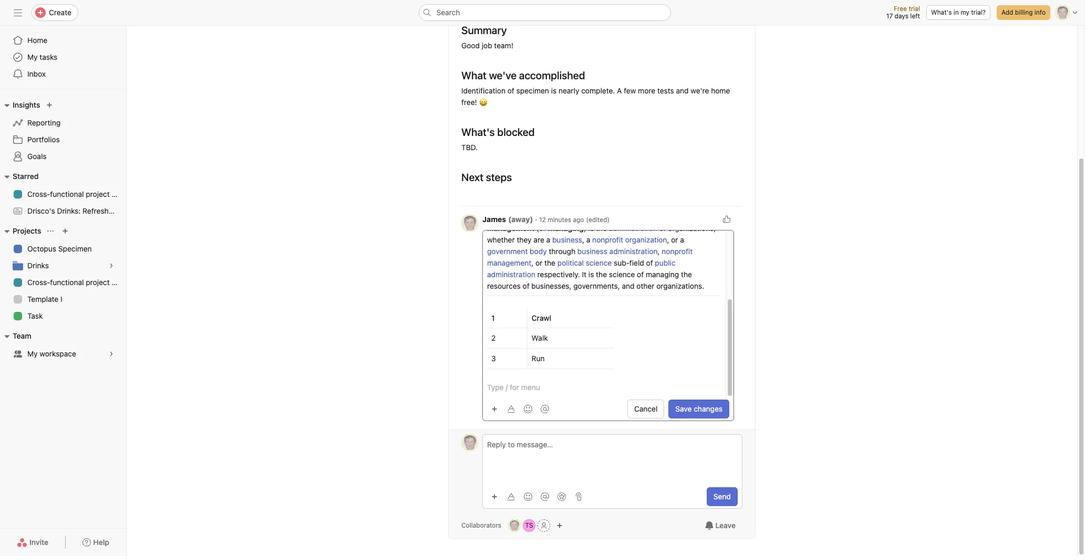 Task type: vqa. For each thing, say whether or not it's contained in the screenshot.
1st At Mention icon from the bottom
yes



Task type: describe. For each thing, give the bounding box(es) containing it.
james (away) · 12 minutes ago (edited)
[[483, 215, 610, 224]]

administration inside "business , a nonprofit organization , or a government body through business administration ,"
[[610, 247, 658, 256]]

ja for ja button to the top
[[466, 219, 473, 227]]

add or remove collaborators image
[[557, 523, 563, 529]]

the right )
[[596, 224, 607, 233]]

home link
[[6, 32, 120, 49]]

)
[[584, 224, 587, 233]]

of inside the of organizations, whether they are a
[[659, 224, 666, 233]]

starred
[[13, 172, 39, 181]]

days
[[895, 12, 909, 20]]

of inside identification of specimen is nearly complete. a few more tests and we're home free!
[[508, 86, 515, 95]]

organizations.
[[657, 282, 704, 291]]

trial?
[[971, 8, 986, 16]]

government body link
[[487, 247, 547, 256]]

businesses,
[[532, 282, 572, 291]]

functional inside projects element
[[50, 278, 84, 287]]

cancel
[[634, 405, 658, 414]]

public
[[655, 259, 676, 268]]

portfolios
[[27, 135, 60, 144]]

3
[[491, 354, 496, 363]]

my tasks link
[[6, 49, 120, 66]]

cross- for "cross-functional project plan" "link" inside the projects element
[[27, 278, 50, 287]]

0 vertical spatial managing
[[548, 224, 584, 233]]

free
[[894, 5, 907, 13]]

my for my tasks
[[27, 53, 38, 61]]

team!
[[494, 41, 514, 50]]

management
[[487, 224, 535, 233]]

more
[[638, 86, 656, 95]]

workspace
[[40, 350, 76, 358]]

task link
[[6, 308, 120, 325]]

octopus specimen
[[27, 244, 92, 253]]

at mention image
[[541, 405, 549, 414]]

job
[[482, 41, 492, 50]]

crawl
[[532, 314, 552, 323]]

at mention image
[[541, 493, 549, 502]]

, or the political science sub-field of
[[532, 259, 655, 268]]

0 likes. click to like this task image
[[723, 215, 731, 223]]

other
[[637, 282, 655, 291]]

send button
[[707, 488, 738, 507]]

nonprofit management
[[487, 247, 695, 268]]

cross-functional project plan inside starred 'element'
[[27, 190, 126, 199]]

and inside identification of specimen is nearly complete. a few more tests and we're home free!
[[676, 86, 689, 95]]

james link
[[483, 215, 506, 224]]

attach a file or paste an image image
[[575, 493, 583, 502]]

what's blocked tbd.
[[461, 126, 535, 152]]

administration link
[[609, 224, 657, 233]]

hide sidebar image
[[14, 8, 22, 17]]

drisco's
[[27, 207, 55, 216]]

template
[[27, 295, 58, 304]]

0 vertical spatial business
[[552, 235, 582, 244]]

nonprofit inside nonprofit management
[[662, 247, 693, 256]]

whether
[[487, 235, 515, 244]]

billing
[[1015, 8, 1033, 16]]

the up organizations. at right
[[681, 270, 692, 279]]

is inside respectively. it is the science of managing the resources of businesses, governments, and other organizations.
[[589, 270, 594, 279]]

help
[[93, 538, 109, 547]]

send
[[714, 492, 731, 501]]

projects element
[[0, 222, 126, 327]]

see details, drinks image
[[108, 263, 115, 269]]

my tasks
[[27, 53, 57, 61]]

minutes
[[548, 216, 571, 224]]

cross- for "cross-functional project plan" "link" within the starred 'element'
[[27, 190, 50, 199]]

(or
[[537, 224, 546, 233]]

it
[[582, 270, 587, 279]]

walk
[[532, 334, 548, 343]]

drisco's drinks: refreshment recommendation
[[27, 207, 187, 216]]

refreshment
[[83, 207, 126, 216]]

identification
[[461, 86, 506, 95]]

reporting
[[27, 118, 61, 127]]

toolbar for cancel
[[487, 402, 555, 417]]

public administration
[[487, 259, 678, 279]]

respectively.
[[538, 270, 580, 279]]

in
[[954, 8, 959, 16]]

the up governments,
[[596, 270, 607, 279]]

my
[[961, 8, 970, 16]]

0 vertical spatial administration
[[609, 224, 657, 233]]

save changes
[[676, 405, 723, 414]]

insights button
[[0, 99, 40, 111]]

inbox
[[27, 69, 46, 78]]

my workspace link
[[6, 346, 120, 363]]

ts
[[525, 522, 533, 530]]

add billing info
[[1002, 8, 1046, 16]]

emoji image
[[524, 405, 532, 414]]

plan for "cross-functional project plan" "link" inside the projects element
[[112, 278, 126, 287]]

insert an object image
[[491, 494, 498, 500]]

drinks link
[[6, 258, 120, 274]]

a inside the of organizations, whether they are a
[[546, 235, 550, 244]]

a
[[617, 86, 622, 95]]

what's blocked
[[461, 126, 535, 138]]

new project or portfolio image
[[62, 228, 69, 234]]

toolbar for send
[[487, 489, 586, 505]]

team
[[13, 332, 31, 341]]

next steps
[[461, 171, 512, 183]]

starred element
[[0, 167, 187, 222]]

organization
[[625, 235, 667, 244]]

they
[[517, 235, 532, 244]]

few
[[624, 86, 636, 95]]

(away)
[[508, 215, 533, 224]]

projects
[[13, 227, 41, 235]]

save changes button
[[669, 400, 730, 419]]

global element
[[0, 26, 126, 89]]

appreciations image
[[558, 493, 566, 502]]

functional inside starred 'element'
[[50, 190, 84, 199]]

drinks:
[[57, 207, 81, 216]]

i
[[60, 295, 62, 304]]



Task type: locate. For each thing, give the bounding box(es) containing it.
managing down public
[[646, 270, 679, 279]]

0 vertical spatial ja
[[466, 219, 473, 227]]

insights element
[[0, 96, 126, 167]]

0 horizontal spatial nonprofit
[[592, 235, 623, 244]]

1 vertical spatial and
[[622, 282, 635, 291]]

a right "are" on the top of page
[[546, 235, 550, 244]]

of right the resources
[[523, 282, 530, 291]]

or down 'body'
[[536, 259, 543, 268]]

1 vertical spatial toolbar
[[487, 489, 586, 505]]

1 a from the left
[[546, 235, 550, 244]]

2 horizontal spatial a
[[680, 235, 684, 244]]

home
[[27, 36, 47, 45]]

respectively. it is the science of managing the resources of businesses, governments, and other organizations.
[[487, 270, 704, 291]]

james
[[483, 215, 506, 224]]

invite
[[29, 538, 48, 547]]

of right field
[[646, 259, 653, 268]]

of down field
[[637, 270, 644, 279]]

cross-functional project plan up 'drinks:'
[[27, 190, 126, 199]]

see details, my workspace image
[[108, 351, 115, 357]]

is inside identification of specimen is nearly complete. a few more tests and we're home free!
[[551, 86, 557, 95]]

1 functional from the top
[[50, 190, 84, 199]]

1 vertical spatial nonprofit
[[662, 247, 693, 256]]

1 cross-functional project plan from the top
[[27, 190, 126, 199]]

is right the it
[[589, 270, 594, 279]]

of up organization
[[659, 224, 666, 233]]

of down what we've accomplished at the top
[[508, 86, 515, 95]]

functional up 'drinks:'
[[50, 190, 84, 199]]

1 vertical spatial ja
[[466, 439, 473, 447]]

trial
[[909, 5, 920, 13]]

1 my from the top
[[27, 53, 38, 61]]

plan for "cross-functional project plan" "link" within the starred 'element'
[[112, 190, 126, 199]]

nonprofit inside "business , a nonprofit organization , or a government body through business administration ,"
[[592, 235, 623, 244]]

1 cross- from the top
[[27, 190, 50, 199]]

1 horizontal spatial nonprofit
[[662, 247, 693, 256]]

teams element
[[0, 327, 126, 365]]

portfolios link
[[6, 131, 120, 148]]

0 vertical spatial or
[[671, 235, 678, 244]]

managing inside respectively. it is the science of managing the resources of businesses, governments, and other organizations.
[[646, 270, 679, 279]]

cross-functional project plan
[[27, 190, 126, 199], [27, 278, 126, 287]]

of
[[508, 86, 515, 95], [659, 224, 666, 233], [646, 259, 653, 268], [637, 270, 644, 279], [523, 282, 530, 291]]

0 vertical spatial plan
[[112, 190, 126, 199]]

1 vertical spatial administration
[[610, 247, 658, 256]]

1 vertical spatial functional
[[50, 278, 84, 287]]

the
[[596, 224, 607, 233], [545, 259, 556, 268], [596, 270, 607, 279], [681, 270, 692, 279]]

what we've accomplished
[[461, 69, 585, 81]]

cross- up drisco's at the top left
[[27, 190, 50, 199]]

0 vertical spatial functional
[[50, 190, 84, 199]]

0 horizontal spatial or
[[536, 259, 543, 268]]

cross-functional project plan link up 'i' in the bottom of the page
[[6, 274, 126, 291]]

insert an object image
[[491, 406, 498, 413]]

my left tasks
[[27, 53, 38, 61]]

or inside "business , a nonprofit organization , or a government body through business administration ,"
[[671, 235, 678, 244]]

1 vertical spatial cross-functional project plan
[[27, 278, 126, 287]]

through
[[549, 247, 576, 256]]

my down team
[[27, 350, 38, 358]]

plan inside starred 'element'
[[112, 190, 126, 199]]

2 toolbar from the top
[[487, 489, 586, 505]]

nonprofit up business administration link
[[592, 235, 623, 244]]

1 vertical spatial my
[[27, 350, 38, 358]]

create button
[[32, 4, 78, 21]]

plan inside projects element
[[112, 278, 126, 287]]

0 vertical spatial cross-
[[27, 190, 50, 199]]

1 toolbar from the top
[[487, 402, 555, 417]]

business up , or the political science sub-field of
[[578, 247, 608, 256]]

0 horizontal spatial a
[[546, 235, 550, 244]]

drinks
[[27, 261, 49, 270]]

cross-functional project plan link inside starred 'element'
[[6, 186, 126, 203]]

changes
[[694, 405, 723, 414]]

my inside global element
[[27, 53, 38, 61]]

2 vertical spatial ja button
[[508, 520, 521, 532]]

free!
[[461, 98, 477, 107]]

formatting image
[[507, 405, 516, 414]]

1 horizontal spatial and
[[676, 86, 689, 95]]

and inside respectively. it is the science of managing the resources of businesses, governments, and other organizations.
[[622, 282, 635, 291]]

2
[[491, 334, 496, 343]]

goals link
[[6, 148, 120, 165]]

good
[[461, 41, 480, 50]]

cross-functional project plan link inside projects element
[[6, 274, 126, 291]]

we've accomplished
[[489, 69, 585, 81]]

nearly
[[559, 86, 579, 95]]

science inside respectively. it is the science of managing the resources of businesses, governments, and other organizations.
[[609, 270, 635, 279]]

business down the management (or managing ) is the administration
[[552, 235, 582, 244]]

is right )
[[589, 224, 594, 233]]

0 vertical spatial toolbar
[[487, 402, 555, 417]]

cross- inside starred 'element'
[[27, 190, 50, 199]]

business , a nonprofit organization , or a government body through business administration ,
[[487, 235, 686, 256]]

administration inside 'public administration'
[[487, 270, 536, 279]]

1 vertical spatial ja button
[[461, 435, 478, 451]]

leave
[[716, 521, 736, 530]]

1 vertical spatial project
[[86, 278, 110, 287]]

business
[[552, 235, 582, 244], [578, 247, 608, 256]]

specimen
[[516, 86, 549, 95]]

my inside teams element
[[27, 350, 38, 358]]

we're
[[691, 86, 709, 95]]

political
[[558, 259, 584, 268]]

administration up nonprofit organization link
[[609, 224, 657, 233]]

tbd.
[[461, 143, 478, 152]]

my
[[27, 53, 38, 61], [27, 350, 38, 358]]

formatting image
[[507, 493, 516, 502]]

2 project from the top
[[86, 278, 110, 287]]

are
[[534, 235, 544, 244]]

sub-
[[614, 259, 630, 268]]

goals
[[27, 152, 47, 161]]

1 vertical spatial business
[[578, 247, 608, 256]]

is left nearly
[[551, 86, 557, 95]]

or down organizations,
[[671, 235, 678, 244]]

home
[[711, 86, 730, 95]]

0 vertical spatial my
[[27, 53, 38, 61]]

field
[[630, 259, 644, 268]]

project inside starred 'element'
[[86, 190, 110, 199]]

1 plan from the top
[[112, 190, 126, 199]]

management (or managing ) is the administration
[[487, 224, 657, 233]]

science for political
[[586, 259, 612, 268]]

task
[[27, 312, 43, 321]]

add billing info button
[[997, 5, 1051, 20]]

0 vertical spatial and
[[676, 86, 689, 95]]

run
[[532, 354, 545, 363]]

0 horizontal spatial and
[[622, 282, 635, 291]]

0 vertical spatial nonprofit
[[592, 235, 623, 244]]

0 vertical spatial project
[[86, 190, 110, 199]]

2 cross- from the top
[[27, 278, 50, 287]]

free trial 17 days left
[[887, 5, 920, 20]]

a down )
[[586, 235, 590, 244]]

political science link
[[558, 259, 612, 268]]

public administration link
[[487, 259, 678, 279]]

1 horizontal spatial a
[[586, 235, 590, 244]]

summary
[[461, 24, 507, 36]]

1 cross-functional project plan link from the top
[[6, 186, 126, 203]]

(edited)
[[586, 216, 610, 224]]

nonprofit up public
[[662, 247, 693, 256]]

1 horizontal spatial managing
[[646, 270, 679, 279]]

and
[[676, 86, 689, 95], [622, 282, 635, 291]]

1 vertical spatial cross-functional project plan link
[[6, 274, 126, 291]]

tests
[[658, 86, 674, 95]]

2 cross-functional project plan from the top
[[27, 278, 126, 287]]

cross-functional project plan link up 'drinks:'
[[6, 186, 126, 203]]

management
[[487, 259, 532, 268]]

tasks
[[40, 53, 57, 61]]

toolbar
[[487, 402, 555, 417], [487, 489, 586, 505]]

plan up drisco's drinks: refreshment recommendation
[[112, 190, 126, 199]]

1 vertical spatial is
[[589, 224, 594, 233]]

my workspace
[[27, 350, 76, 358]]

ja button
[[461, 215, 478, 232], [461, 435, 478, 451], [508, 520, 521, 532]]

body
[[530, 247, 547, 256]]

cross- down drinks
[[27, 278, 50, 287]]

1 vertical spatial plan
[[112, 278, 126, 287]]

what's
[[931, 8, 952, 16]]

my for my workspace
[[27, 350, 38, 358]]

ja for the middle ja button
[[466, 439, 473, 447]]

2 my from the top
[[27, 350, 38, 358]]

1 vertical spatial science
[[609, 270, 635, 279]]

2 vertical spatial administration
[[487, 270, 536, 279]]

functional down drinks link
[[50, 278, 84, 287]]

plan down see details, drinks icon on the left of page
[[112, 278, 126, 287]]

science for the
[[609, 270, 635, 279]]

1 vertical spatial managing
[[646, 270, 679, 279]]

show options, current sort, top image
[[48, 228, 54, 234]]

1 vertical spatial or
[[536, 259, 543, 268]]

2 cross-functional project plan link from the top
[[6, 274, 126, 291]]

managing
[[548, 224, 584, 233], [646, 270, 679, 279]]

cancel button
[[628, 400, 665, 419]]

search button
[[419, 4, 671, 21]]

administration down the management
[[487, 270, 536, 279]]

😀 image
[[479, 98, 488, 107]]

2 plan from the top
[[112, 278, 126, 287]]

3 a from the left
[[680, 235, 684, 244]]

1
[[491, 314, 495, 323]]

summary good job team!
[[461, 24, 514, 50]]

1 vertical spatial cross-
[[27, 278, 50, 287]]

and left other
[[622, 282, 635, 291]]

project up the drisco's drinks: refreshment recommendation link
[[86, 190, 110, 199]]

identification of specimen is nearly complete. a few more tests and we're home free!
[[461, 86, 732, 107]]

octopus
[[27, 244, 56, 253]]

create
[[49, 8, 71, 17]]

cross-functional project plan inside projects element
[[27, 278, 126, 287]]

new image
[[46, 102, 53, 108]]

template i link
[[6, 291, 120, 308]]

the up respectively.
[[545, 259, 556, 268]]

what's in my trial? button
[[927, 5, 991, 20]]

0 vertical spatial ja button
[[461, 215, 478, 232]]

2 vertical spatial ja
[[511, 522, 518, 530]]

search list box
[[419, 4, 671, 21]]

2 functional from the top
[[50, 278, 84, 287]]

emoji image
[[524, 493, 532, 502]]

edit comment document
[[483, 122, 726, 394]]

save
[[676, 405, 692, 414]]

cross-functional project plan link
[[6, 186, 126, 203], [6, 274, 126, 291]]

0 vertical spatial cross-functional project plan link
[[6, 186, 126, 203]]

managing up business link
[[548, 224, 584, 233]]

1 project from the top
[[86, 190, 110, 199]]

17
[[887, 12, 893, 20]]

0 vertical spatial cross-functional project plan
[[27, 190, 126, 199]]

12
[[539, 216, 546, 224]]

invite button
[[10, 534, 55, 552]]

ja for bottom ja button
[[511, 522, 518, 530]]

0 vertical spatial science
[[586, 259, 612, 268]]

2 a from the left
[[586, 235, 590, 244]]

starred button
[[0, 170, 39, 183]]

project down see details, drinks icon on the left of page
[[86, 278, 110, 287]]

2 vertical spatial is
[[589, 270, 594, 279]]

administration up field
[[610, 247, 658, 256]]

0 vertical spatial is
[[551, 86, 557, 95]]

a down organizations,
[[680, 235, 684, 244]]

0 horizontal spatial managing
[[548, 224, 584, 233]]

ts button
[[523, 520, 536, 532]]

template i
[[27, 295, 62, 304]]

and right the tests
[[676, 86, 689, 95]]

1 horizontal spatial or
[[671, 235, 678, 244]]

cross- inside projects element
[[27, 278, 50, 287]]

what
[[461, 69, 487, 81]]

search
[[437, 8, 460, 17]]

cross-functional project plan down drinks link
[[27, 278, 126, 287]]



